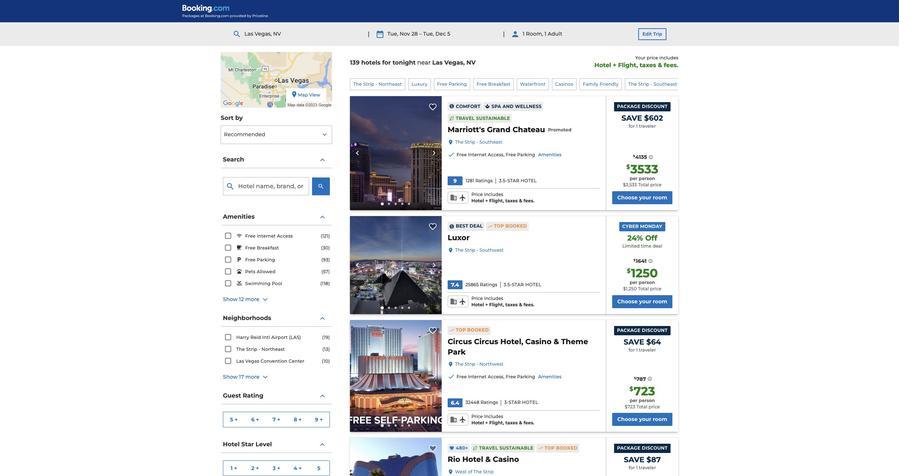 Task type: describe. For each thing, give the bounding box(es) containing it.
1 vertical spatial travel
[[480, 446, 499, 451]]

3-
[[505, 400, 509, 406]]

per for 3533
[[630, 176, 638, 182]]

- down hotels
[[376, 81, 378, 87]]

ratings for 3533
[[476, 178, 493, 184]]

parking up allowed
[[257, 257, 275, 263]]

traveler for 3533
[[640, 123, 657, 129]]

hotel star level
[[223, 441, 272, 448]]

1 down save $64
[[637, 348, 638, 353]]

package for 3533
[[618, 104, 641, 109]]

1 vertical spatial travel sustainable
[[480, 446, 534, 451]]

723
[[634, 384, 656, 399]]

9 + button
[[309, 413, 330, 428]]

$ 723 per person $723 total price
[[625, 384, 661, 410]]

1 vertical spatial northeast
[[262, 347, 285, 353]]

0 vertical spatial breakfast
[[489, 81, 511, 87]]

circus circus hotel, casino & theme park
[[448, 338, 589, 357]]

2 horizontal spatial booked
[[557, 446, 578, 451]]

$ for 723
[[630, 386, 634, 393]]

price for 1250
[[651, 286, 662, 292]]

hotel inside "rio hotel & casino" element
[[463, 456, 484, 465]]

pets allowed
[[245, 269, 276, 275]]

photo carousel region for 1250
[[350, 216, 442, 315]]

+ for 3 +
[[277, 465, 281, 472]]

your for 1250
[[640, 299, 652, 305]]

32448 ratings
[[466, 400, 498, 406]]

parking up the 3-star hotel
[[518, 374, 536, 380]]

0 vertical spatial free parking
[[438, 81, 467, 87]]

go to image #5 image for 3533
[[408, 203, 411, 205]]

$ for 1250
[[627, 268, 631, 275]]

choose your room button for 1250
[[613, 296, 673, 309]]

1 left 'adult'
[[545, 31, 547, 37]]

strip down luxor
[[465, 248, 476, 253]]

(118)
[[321, 281, 330, 287]]

grand
[[487, 125, 511, 134]]

strip down the your price includes hotel + flight, taxes & fees. at the right top
[[639, 81, 650, 87]]

1 vertical spatial southeast
[[480, 140, 503, 145]]

0 horizontal spatial breakfast
[[257, 245, 279, 251]]

includes for 3533
[[484, 192, 504, 198]]

rio
[[448, 456, 461, 465]]

las for las vegas convention center
[[237, 359, 244, 364]]

deal
[[470, 224, 483, 229]]

1 down the save $87
[[637, 466, 638, 471]]

hotel star level button
[[222, 437, 332, 454]]

parking up comfort
[[449, 81, 467, 87]]

32448
[[466, 400, 480, 406]]

- left northwest
[[477, 362, 479, 367]]

free up 'pets'
[[245, 257, 256, 263]]

map
[[298, 92, 308, 98]]

show for amenities
[[223, 296, 238, 303]]

7
[[273, 417, 276, 423]]

- down the your price includes hotel + flight, taxes & fees. at the right top
[[651, 81, 653, 87]]

1 vertical spatial the strip - northeast
[[237, 347, 285, 353]]

deal
[[653, 243, 663, 249]]

2 horizontal spatial top booked
[[545, 446, 578, 451]]

price includes hotel + flight, taxes & fees. for 723
[[472, 414, 535, 426]]

package discount for 3533
[[618, 104, 668, 109]]

internet for 3533
[[468, 152, 487, 158]]

7 +
[[273, 417, 281, 423]]

0 vertical spatial nv
[[273, 31, 281, 37]]

0 vertical spatial travel sustainable
[[456, 116, 511, 121]]

0 horizontal spatial the strip - southeast
[[456, 140, 503, 145]]

parking down chateau
[[518, 152, 536, 158]]

free up the 3-
[[506, 374, 516, 380]]

1 vertical spatial free parking
[[245, 257, 275, 263]]

the down harry
[[237, 347, 245, 353]]

sort by
[[221, 115, 243, 122]]

4 + button
[[287, 461, 309, 476]]

1 vertical spatial free breakfast
[[245, 245, 279, 251]]

1 +
[[231, 465, 237, 472]]

casinos
[[556, 81, 574, 87]]

the down luxor element
[[456, 248, 464, 253]]

- down the marriott's
[[477, 140, 479, 145]]

+ down '1281 ratings'
[[486, 198, 488, 204]]

17
[[239, 374, 244, 381]]

intl
[[262, 335, 270, 341]]

8 + button
[[287, 413, 309, 428]]

includes for 723
[[484, 414, 504, 420]]

$ 4135
[[634, 154, 648, 161]]

the down the marriott's
[[456, 140, 464, 145]]

$3,533
[[624, 182, 638, 188]]

3 for 1 traveler from the top
[[629, 466, 657, 471]]

photo carousel region for 3533
[[350, 96, 442, 210]]

go to image #1 image for 3533
[[381, 203, 384, 206]]

1 horizontal spatial the strip - southeast
[[629, 81, 678, 87]]

go to image #3 image for 3533
[[395, 203, 397, 205]]

search button
[[222, 152, 332, 168]]

package for 723
[[618, 328, 641, 333]]

Hotel name, brand, or keyword text field
[[223, 177, 309, 196]]

marriott's grand chateau - promoted element
[[448, 125, 572, 135]]

$ for 787
[[635, 377, 637, 380]]

per for 1250
[[630, 280, 638, 286]]

save $87
[[624, 456, 661, 465]]

flight, for 723
[[490, 420, 505, 426]]

0 vertical spatial top
[[494, 224, 505, 229]]

free down amenities dropdown button
[[245, 234, 256, 239]]

1281 ratings
[[466, 178, 493, 184]]

strip down the marriott's
[[465, 140, 476, 145]]

swimming pool
[[245, 281, 282, 287]]

park
[[448, 348, 466, 357]]

price for 723
[[472, 414, 483, 420]]

rating
[[243, 393, 264, 400]]

access, for 3533
[[488, 152, 505, 158]]

go to image #5 image for 1250
[[408, 307, 411, 309]]

5 for 5
[[318, 465, 321, 472]]

las for las vegas, nv
[[245, 31, 253, 37]]

choose for 3533
[[618, 194, 638, 201]]

+ down the 25865 ratings
[[486, 302, 488, 308]]

show 17 more
[[223, 374, 260, 381]]

access
[[277, 234, 293, 239]]

free up comfort
[[477, 81, 487, 87]]

go to image #5 image for 723
[[408, 425, 411, 427]]

139
[[350, 59, 360, 66]]

1 circus from the left
[[448, 338, 472, 346]]

strip down hotels
[[364, 81, 375, 87]]

best
[[456, 224, 469, 229]]

fees. for 1250
[[524, 302, 535, 308]]

strip down rio hotel & casino
[[484, 470, 494, 475]]

25865
[[466, 282, 479, 288]]

west of the strip
[[456, 470, 494, 475]]

strip down park
[[465, 362, 476, 367]]

casino for &
[[493, 456, 520, 465]]

1 left room,
[[523, 31, 525, 37]]

star inside hotel star level dropdown button
[[242, 441, 254, 448]]

the down 139
[[354, 81, 362, 87]]

3 package discount from the top
[[618, 446, 668, 452]]

(30)
[[321, 245, 330, 251]]

hotel inside the your price includes hotel + flight, taxes & fees.
[[595, 62, 612, 69]]

(93)
[[322, 257, 330, 263]]

nov
[[400, 31, 410, 37]]

1 room, 1 adult
[[523, 31, 563, 37]]

the down the your price includes hotel + flight, taxes & fees. at the right top
[[629, 81, 637, 87]]

star for 1250
[[512, 282, 524, 288]]

2 horizontal spatial 5
[[448, 31, 451, 37]]

hotel inside hotel star level dropdown button
[[223, 441, 240, 448]]

1 vertical spatial sustainable
[[500, 446, 534, 451]]

- down reid
[[259, 347, 261, 353]]

taxes for 3533
[[506, 198, 518, 204]]

0 vertical spatial top booked
[[494, 224, 527, 229]]

the right of
[[474, 470, 482, 475]]

3
[[273, 465, 276, 472]]

$ for 4135
[[634, 154, 636, 158]]

person for 1250
[[639, 280, 656, 286]]

1641
[[636, 258, 647, 265]]

spa
[[492, 104, 502, 109]]

strip up vegas
[[246, 347, 257, 353]]

1 horizontal spatial free breakfast
[[477, 81, 511, 87]]

9 for 9 +
[[315, 417, 319, 423]]

–
[[420, 31, 422, 37]]

amenities for 3533
[[539, 152, 562, 158]]

save $602
[[622, 114, 664, 123]]

9 for 9
[[454, 178, 457, 185]]

discount for 723
[[642, 328, 668, 333]]

(121)
[[321, 234, 330, 239]]

taxes inside the your price includes hotel + flight, taxes & fees.
[[640, 62, 657, 69]]

property building image for 1250
[[350, 216, 442, 315]]

0 horizontal spatial top
[[456, 328, 466, 333]]

go to image #2 image for 3533
[[388, 203, 391, 205]]

go to image #3 image for 723
[[395, 425, 397, 427]]

friendly
[[600, 81, 619, 87]]

1 vertical spatial nv
[[467, 59, 476, 66]]

1 + button
[[223, 461, 245, 476]]

3 traveler from the top
[[640, 466, 657, 471]]

25865 ratings
[[466, 282, 498, 288]]

1 down save $602
[[637, 123, 638, 129]]

| for 1 room, 1 adult
[[503, 30, 505, 37]]

tue, nov 28 – tue, dec 5
[[388, 31, 451, 37]]

for for save $87
[[629, 466, 635, 471]]

1 inside "1 +" button
[[231, 465, 233, 472]]

$ 1250 per person $1,250 total price
[[624, 266, 662, 292]]

internet for 723
[[468, 374, 487, 380]]

flight, inside the your price includes hotel + flight, taxes & fees.
[[619, 62, 639, 69]]

harry reid intl airport (las)
[[237, 335, 301, 341]]

& inside 'circus circus hotel, casino & theme park'
[[554, 338, 560, 346]]

cyber monday
[[623, 224, 663, 229]]

price includes hotel + flight, taxes & fees. for 3533
[[472, 192, 535, 204]]

family
[[583, 81, 599, 87]]

harry
[[237, 335, 249, 341]]

3 package from the top
[[618, 446, 641, 452]]

2 vertical spatial save
[[624, 456, 645, 465]]

monday
[[641, 224, 663, 229]]

amenities inside dropdown button
[[223, 213, 255, 220]]

4135
[[636, 154, 648, 161]]

reid
[[251, 335, 261, 341]]

0 vertical spatial vegas,
[[255, 31, 272, 37]]

1 tue, from the left
[[388, 31, 399, 37]]

$ 787
[[635, 376, 647, 383]]

edit trip button
[[639, 28, 667, 40]]

room,
[[526, 31, 544, 37]]

guest rating
[[223, 393, 264, 400]]

total for 1250
[[639, 286, 649, 292]]

4 photo carousel region from the top
[[350, 439, 442, 477]]

for for save $602
[[629, 123, 635, 129]]

+ inside the your price includes hotel + flight, taxes & fees.
[[613, 62, 617, 69]]

3 discount from the top
[[642, 446, 668, 452]]

choose for 723
[[618, 417, 638, 423]]

free right luxury
[[438, 81, 448, 87]]

show 17 more button
[[223, 373, 330, 382]]

2 circus from the left
[[474, 338, 499, 346]]

for 1 traveler for 723
[[629, 348, 657, 353]]

2 vertical spatial top
[[545, 446, 555, 451]]

chateau
[[513, 125, 546, 134]]

best deal
[[456, 224, 483, 229]]

9 +
[[315, 417, 323, 423]]

total for 3533
[[639, 182, 650, 188]]

| for tue, nov 28 – tue, dec 5
[[368, 30, 370, 37]]

2 + button
[[245, 461, 266, 476]]

choose for 1250
[[618, 299, 638, 305]]

0 vertical spatial travel
[[456, 116, 475, 121]]

hotel,
[[501, 338, 524, 346]]

las vegas convention center
[[237, 359, 305, 364]]

edit
[[643, 31, 653, 37]]



Task type: vqa. For each thing, say whether or not it's contained in the screenshot.
bottommost area
no



Task type: locate. For each thing, give the bounding box(es) containing it.
free internet access, free parking amenities for 3533
[[457, 152, 562, 158]]

includes for 1250
[[484, 296, 504, 302]]

+ for 5 +
[[235, 417, 238, 423]]

total inside "$ 1250 per person $1,250 total price"
[[639, 286, 649, 292]]

choose down $1,250
[[618, 299, 638, 305]]

fees. inside the your price includes hotel + flight, taxes & fees.
[[665, 62, 679, 69]]

2 | from the left
[[503, 30, 505, 37]]

room
[[653, 194, 668, 201], [653, 299, 668, 305], [653, 417, 668, 423]]

choose your room button down $723
[[613, 414, 673, 427]]

total inside $ 723 per person $723 total price
[[637, 404, 648, 410]]

1 choose from the top
[[618, 194, 638, 201]]

ratings right the 25865
[[480, 282, 498, 288]]

star for 723
[[509, 400, 521, 406]]

sort
[[221, 115, 234, 122]]

2 vertical spatial includes
[[484, 414, 504, 420]]

show inside button
[[223, 374, 238, 381]]

cyber
[[623, 224, 639, 229]]

1 go to image #2 image from the top
[[388, 203, 391, 205]]

3 go to image #5 image from the top
[[408, 425, 411, 427]]

3.5- right '1281 ratings'
[[500, 178, 508, 184]]

0 vertical spatial includes
[[484, 192, 504, 198]]

1 vertical spatial room
[[653, 299, 668, 305]]

1 vertical spatial traveler
[[640, 348, 657, 353]]

price down the 1250
[[651, 286, 662, 292]]

1 package from the top
[[618, 104, 641, 109]]

2 vertical spatial traveler
[[640, 466, 657, 471]]

traveler for 723
[[640, 348, 657, 353]]

free down the marriott's grand chateau - promoted element
[[506, 152, 516, 158]]

1 vertical spatial top booked
[[456, 328, 489, 333]]

fees. for 3533
[[524, 198, 535, 204]]

1 vertical spatial access,
[[488, 374, 505, 380]]

2 go to image #3 image from the top
[[395, 307, 397, 309]]

your
[[636, 55, 646, 61]]

3 price includes hotel + flight, taxes & fees. from the top
[[472, 414, 535, 426]]

price inside the your price includes hotel + flight, taxes & fees.
[[647, 55, 659, 61]]

1 price from the top
[[472, 192, 483, 198]]

0 vertical spatial package
[[618, 104, 641, 109]]

2 price from the top
[[472, 296, 483, 302]]

free internet access, free parking amenities for 723
[[457, 374, 562, 380]]

the strip - southeast down the marriott's
[[456, 140, 503, 145]]

vegas
[[246, 359, 260, 364]]

+ inside 'button'
[[277, 417, 281, 423]]

1 vertical spatial internet
[[257, 234, 276, 239]]

0 horizontal spatial 9
[[315, 417, 319, 423]]

go to image #3 image for 1250
[[395, 307, 397, 309]]

1 per from the top
[[630, 176, 638, 182]]

0 vertical spatial 9
[[454, 178, 457, 185]]

1 traveler from the top
[[640, 123, 657, 129]]

2 vertical spatial package
[[618, 446, 641, 452]]

price includes hotel + flight, taxes & fees. down the 3-
[[472, 414, 535, 426]]

1 vertical spatial per
[[630, 280, 638, 286]]

for down save $602
[[629, 123, 635, 129]]

2 vertical spatial 5
[[318, 465, 321, 472]]

photo carousel region for 723
[[350, 320, 442, 433]]

1 vertical spatial amenities
[[223, 213, 255, 220]]

2 discount from the top
[[642, 328, 668, 333]]

limited
[[623, 243, 640, 249]]

rio hotel & casino element
[[448, 455, 520, 465]]

top booked
[[494, 224, 527, 229], [456, 328, 489, 333], [545, 446, 578, 451]]

per up $3,533
[[630, 176, 638, 182]]

person inside $ 723 per person $723 total price
[[639, 398, 656, 404]]

2 package from the top
[[618, 328, 641, 333]]

1 price includes hotel + flight, taxes & fees. from the top
[[472, 192, 535, 204]]

$1,250
[[624, 286, 637, 292]]

(19)
[[322, 335, 330, 341]]

(13)
[[323, 347, 330, 353]]

3.5- for 1250
[[504, 282, 512, 288]]

for for save $64
[[629, 348, 635, 353]]

2 package discount from the top
[[618, 328, 668, 333]]

1 go to image #5 image from the top
[[408, 203, 411, 205]]

3 choose your room from the top
[[618, 417, 668, 423]]

map view
[[298, 92, 320, 98]]

+ down 32448 ratings at the bottom
[[486, 420, 488, 426]]

travel up the marriott's
[[456, 116, 475, 121]]

3 person from the top
[[639, 398, 656, 404]]

- left southwest
[[477, 248, 479, 253]]

1 go to image #4 image from the top
[[402, 203, 404, 205]]

3.5- right the 25865 ratings
[[504, 282, 512, 288]]

3 per from the top
[[630, 398, 638, 404]]

+ for 1 +
[[234, 465, 237, 472]]

your price includes hotel + flight, taxes & fees.
[[595, 55, 679, 69]]

package
[[618, 104, 641, 109], [618, 328, 641, 333], [618, 446, 641, 452]]

1 show from the top
[[223, 296, 238, 303]]

$ for 3533
[[627, 164, 631, 171]]

flight, down '1281 ratings'
[[490, 198, 505, 204]]

taxes for 1250
[[506, 302, 518, 308]]

7 + button
[[266, 413, 287, 428]]

person down 787
[[639, 398, 656, 404]]

save left $602
[[622, 114, 643, 123]]

price inside "$ 1250 per person $1,250 total price"
[[651, 286, 662, 292]]

comfort
[[456, 104, 481, 109]]

1 vertical spatial booked
[[468, 328, 489, 333]]

package discount up save $64
[[618, 328, 668, 333]]

2 go to image #5 image from the top
[[408, 307, 411, 309]]

room down "$ 1250 per person $1,250 total price"
[[653, 299, 668, 305]]

9 right 8 +
[[315, 417, 319, 423]]

property building image for 3533
[[350, 96, 442, 210]]

recommended button
[[221, 126, 332, 144]]

$ for 1641
[[634, 258, 636, 262]]

$ inside $ 723 per person $723 total price
[[630, 386, 634, 393]]

choose your room for 3533
[[618, 194, 668, 201]]

| up hotels
[[368, 30, 370, 37]]

room down $ 723 per person $723 total price
[[653, 417, 668, 423]]

star for 3533
[[508, 178, 520, 184]]

$64
[[647, 338, 662, 347]]

nv
[[273, 31, 281, 37], [467, 59, 476, 66]]

choose your room for 723
[[618, 417, 668, 423]]

show left 17
[[223, 374, 238, 381]]

star left level on the left bottom
[[242, 441, 254, 448]]

free internet access, free parking amenities down northwest
[[457, 374, 562, 380]]

property building image for 723
[[350, 320, 442, 433]]

$ inside "$ 1250 per person $1,250 total price"
[[627, 268, 631, 275]]

2 vertical spatial price
[[472, 414, 483, 420]]

1 discount from the top
[[642, 104, 668, 109]]

1 go to image #3 image from the top
[[395, 203, 397, 205]]

per inside $ 723 per person $723 total price
[[630, 398, 638, 404]]

2 vertical spatial total
[[637, 404, 648, 410]]

+ right 3
[[277, 465, 281, 472]]

0 horizontal spatial |
[[368, 30, 370, 37]]

choose your room button for 3533
[[613, 191, 673, 204]]

room for 3533
[[653, 194, 668, 201]]

time
[[642, 243, 652, 249]]

& inside the your price includes hotel + flight, taxes & fees.
[[658, 62, 663, 69]]

0 vertical spatial go to image #1 image
[[381, 203, 384, 206]]

person inside $ 3533 per person $3,533 total price
[[639, 176, 656, 182]]

1 property building image from the top
[[350, 96, 442, 210]]

go to image #2 image for 1250
[[388, 307, 391, 309]]

your
[[640, 194, 652, 201], [640, 299, 652, 305], [640, 417, 652, 423]]

luxury
[[412, 81, 428, 87]]

3.5-
[[500, 178, 508, 184], [504, 282, 512, 288]]

2 price includes hotel + flight, taxes & fees. from the top
[[472, 296, 535, 308]]

1 vertical spatial 3.5-star hotel
[[504, 282, 542, 288]]

show inside button
[[223, 296, 238, 303]]

5 +
[[230, 417, 238, 423]]

2 photo carousel region from the top
[[350, 216, 442, 315]]

1 horizontal spatial nv
[[467, 59, 476, 66]]

0 horizontal spatial the strip - northeast
[[237, 347, 285, 353]]

| left room,
[[503, 30, 505, 37]]

1281
[[466, 178, 475, 184]]

access, down northwest
[[488, 374, 505, 380]]

go to image #4 image for 1250
[[402, 307, 404, 309]]

go to image #5 image
[[408, 203, 411, 205], [408, 307, 411, 309], [408, 425, 411, 427]]

1 vertical spatial save
[[624, 338, 645, 347]]

go to image #4 image
[[402, 203, 404, 205], [402, 307, 404, 309], [402, 425, 404, 427]]

your down "$ 1250 per person $1,250 total price"
[[640, 299, 652, 305]]

2 vertical spatial ratings
[[481, 400, 498, 406]]

+ for 7 +
[[277, 417, 281, 423]]

$ left the 4135
[[634, 154, 636, 158]]

luxor element
[[448, 233, 470, 243]]

free parking
[[438, 81, 467, 87], [245, 257, 275, 263]]

amenities button
[[222, 209, 332, 226]]

1 choose your room from the top
[[618, 194, 668, 201]]

view
[[309, 92, 320, 98]]

traveler down the save $87
[[640, 466, 657, 471]]

recommended
[[224, 131, 265, 138]]

choose your room down $3,533
[[618, 194, 668, 201]]

$723
[[625, 404, 636, 410]]

2 person from the top
[[639, 280, 656, 286]]

2 room from the top
[[653, 299, 668, 305]]

swimming
[[245, 281, 271, 287]]

breakfast up spa
[[489, 81, 511, 87]]

discount up $602
[[642, 104, 668, 109]]

price includes hotel + flight, taxes & fees. for 1250
[[472, 296, 535, 308]]

more for amenities
[[246, 296, 260, 303]]

for right hotels
[[383, 59, 391, 66]]

0 vertical spatial the strip - northeast
[[354, 81, 402, 87]]

southeast down 'includes'
[[654, 81, 678, 87]]

includes down the 25865 ratings
[[484, 296, 504, 302]]

0 horizontal spatial circus
[[448, 338, 472, 346]]

price right your
[[647, 55, 659, 61]]

choose your room button
[[613, 191, 673, 204], [613, 296, 673, 309], [613, 414, 673, 427]]

$ left the 1250
[[627, 268, 631, 275]]

1 access, from the top
[[488, 152, 505, 158]]

the strip - northeast down reid
[[237, 347, 285, 353]]

1 horizontal spatial southeast
[[654, 81, 678, 87]]

0 vertical spatial your
[[640, 194, 652, 201]]

discount
[[642, 104, 668, 109], [642, 328, 668, 333], [642, 446, 668, 452]]

per inside $ 3533 per person $3,533 total price
[[630, 176, 638, 182]]

8 +
[[294, 417, 302, 423]]

more inside button
[[246, 374, 260, 381]]

2 show from the top
[[223, 374, 238, 381]]

1 photo carousel region from the top
[[350, 96, 442, 210]]

internet left access
[[257, 234, 276, 239]]

1 vertical spatial las
[[433, 59, 443, 66]]

for 1 traveler for 3533
[[629, 123, 657, 129]]

2 per from the top
[[630, 280, 638, 286]]

casino for hotel,
[[526, 338, 552, 346]]

by
[[236, 115, 243, 122]]

1 room from the top
[[653, 194, 668, 201]]

star
[[508, 178, 520, 184], [512, 282, 524, 288], [509, 400, 521, 406], [242, 441, 254, 448]]

0 vertical spatial choose your room
[[618, 194, 668, 201]]

0 vertical spatial go to image #4 image
[[402, 203, 404, 205]]

0 horizontal spatial casino
[[493, 456, 520, 465]]

1 vertical spatial casino
[[493, 456, 520, 465]]

+ for 8 +
[[299, 417, 302, 423]]

for down the save $87
[[629, 466, 635, 471]]

includes down 32448 ratings at the bottom
[[484, 414, 504, 420]]

ratings for 723
[[481, 400, 498, 406]]

price down 3533
[[651, 182, 662, 188]]

booking.com packages image
[[182, 4, 269, 18]]

5
[[448, 31, 451, 37], [230, 417, 233, 423], [318, 465, 321, 472]]

1 package discount from the top
[[618, 104, 668, 109]]

2 includes from the top
[[484, 296, 504, 302]]

0 vertical spatial total
[[639, 182, 650, 188]]

total inside $ 3533 per person $3,533 total price
[[639, 182, 650, 188]]

circus up park
[[448, 338, 472, 346]]

1 vertical spatial go to image #2 image
[[388, 307, 391, 309]]

go to image #3 image
[[395, 203, 397, 205], [395, 307, 397, 309], [395, 425, 397, 427]]

0 vertical spatial northeast
[[379, 81, 402, 87]]

+ right 6
[[256, 417, 259, 423]]

per up $1,250
[[630, 280, 638, 286]]

$ 3533 per person $3,533 total price
[[624, 162, 662, 188]]

level
[[256, 441, 272, 448]]

1 horizontal spatial casino
[[526, 338, 552, 346]]

free down the marriott's
[[457, 152, 467, 158]]

price for 3533
[[651, 182, 662, 188]]

0 horizontal spatial free breakfast
[[245, 245, 279, 251]]

6 +
[[251, 417, 259, 423]]

3 choose from the top
[[618, 417, 638, 423]]

heart icon image
[[450, 446, 455, 452]]

2 vertical spatial booked
[[557, 446, 578, 451]]

9 left 1281
[[454, 178, 457, 185]]

0 horizontal spatial 5
[[230, 417, 233, 423]]

package discount for 723
[[618, 328, 668, 333]]

480+
[[456, 446, 468, 451]]

+ up friendly
[[613, 62, 617, 69]]

save for 723
[[624, 338, 645, 347]]

go to image #2 image
[[388, 203, 391, 205], [388, 307, 391, 309], [388, 425, 391, 427]]

+ for 9 +
[[320, 417, 323, 423]]

go to image #4 image for 723
[[402, 425, 404, 427]]

1 vertical spatial price
[[472, 296, 483, 302]]

per up $723
[[630, 398, 638, 404]]

1 your from the top
[[640, 194, 652, 201]]

0 vertical spatial sustainable
[[477, 116, 511, 121]]

2 vertical spatial go to image #1 image
[[381, 425, 384, 428]]

2 for 1 traveler from the top
[[629, 348, 657, 353]]

choose your room for 1250
[[618, 299, 668, 305]]

amenities
[[539, 152, 562, 158], [223, 213, 255, 220], [539, 374, 562, 380]]

0 vertical spatial 3.5-star hotel
[[500, 178, 537, 184]]

1 | from the left
[[368, 30, 370, 37]]

save
[[622, 114, 643, 123], [624, 338, 645, 347], [624, 456, 645, 465]]

search
[[223, 156, 244, 163]]

access, for 723
[[488, 374, 505, 380]]

discount for 3533
[[642, 104, 668, 109]]

2 choose your room from the top
[[618, 299, 668, 305]]

free internet access, free parking amenities down the marriott's grand chateau - promoted element
[[457, 152, 562, 158]]

0 vertical spatial save
[[622, 114, 643, 123]]

more inside button
[[246, 296, 260, 303]]

+ for 6 +
[[256, 417, 259, 423]]

2 vertical spatial discount
[[642, 446, 668, 452]]

$ inside '$ 4135'
[[634, 154, 636, 158]]

price inside $ 3533 per person $3,533 total price
[[651, 182, 662, 188]]

ratings
[[476, 178, 493, 184], [480, 282, 498, 288], [481, 400, 498, 406]]

4
[[294, 465, 297, 472]]

2 your from the top
[[640, 299, 652, 305]]

dec
[[436, 31, 446, 37]]

$ inside $ 3533 per person $3,533 total price
[[627, 164, 631, 171]]

the down park
[[456, 362, 464, 367]]

price down 32448 ratings at the bottom
[[472, 414, 483, 420]]

3 room from the top
[[653, 417, 668, 423]]

casino inside 'circus circus hotel, casino & theme park'
[[526, 338, 552, 346]]

2 choose your room button from the top
[[613, 296, 673, 309]]

sustainable
[[477, 116, 511, 121], [500, 446, 534, 451]]

3.5- for 3533
[[500, 178, 508, 184]]

room for 1250
[[653, 299, 668, 305]]

0 vertical spatial the strip - southeast
[[629, 81, 678, 87]]

0 vertical spatial price includes hotel + flight, taxes & fees.
[[472, 192, 535, 204]]

price
[[647, 55, 659, 61], [651, 182, 662, 188], [651, 286, 662, 292], [649, 404, 661, 410]]

0 vertical spatial room
[[653, 194, 668, 201]]

price for 3533
[[472, 192, 483, 198]]

3 go to image #3 image from the top
[[395, 425, 397, 427]]

tonight
[[393, 59, 416, 66]]

show for neighborhoods
[[223, 374, 238, 381]]

1 horizontal spatial circus
[[474, 338, 499, 346]]

your for 723
[[640, 417, 652, 423]]

2 access, from the top
[[488, 374, 505, 380]]

2 free internet access, free parking amenities from the top
[[457, 374, 562, 380]]

2 property building image from the top
[[350, 216, 442, 315]]

ratings for 1250
[[480, 282, 498, 288]]

1 vertical spatial 3.5-
[[504, 282, 512, 288]]

1 choose your room button from the top
[[613, 191, 673, 204]]

2 vertical spatial go to image #3 image
[[395, 425, 397, 427]]

go to image #1 image for 723
[[381, 425, 384, 428]]

free internet access
[[245, 234, 293, 239]]

1 for 1 traveler from the top
[[629, 123, 657, 129]]

+ for 2 +
[[256, 465, 259, 472]]

per inside "$ 1250 per person $1,250 total price"
[[630, 280, 638, 286]]

3 go to image #1 image from the top
[[381, 425, 384, 428]]

1 person from the top
[[639, 176, 656, 182]]

photo carousel region
[[350, 96, 442, 210], [350, 216, 442, 315], [350, 320, 442, 433], [350, 439, 442, 477]]

las vegas, nv
[[245, 31, 281, 37]]

0 vertical spatial free breakfast
[[477, 81, 511, 87]]

amenities for 723
[[539, 374, 562, 380]]

and
[[503, 104, 514, 109]]

for 1 traveler down save $64
[[629, 348, 657, 353]]

internet
[[468, 152, 487, 158], [257, 234, 276, 239], [468, 374, 487, 380]]

circus circus hotel, casino & theme park element
[[448, 337, 600, 357]]

flight, down 32448 ratings at the bottom
[[490, 420, 505, 426]]

1 more from the top
[[246, 296, 260, 303]]

go to image #2 image for 723
[[388, 425, 391, 427]]

+ left 6
[[235, 417, 238, 423]]

total right $1,250
[[639, 286, 649, 292]]

0 horizontal spatial booked
[[468, 328, 489, 333]]

free breakfast up spa
[[477, 81, 511, 87]]

1 horizontal spatial travel
[[480, 446, 499, 451]]

3 price from the top
[[472, 414, 483, 420]]

free parking up the pets allowed
[[245, 257, 275, 263]]

parking
[[449, 81, 467, 87], [518, 152, 536, 158], [257, 257, 275, 263], [518, 374, 536, 380]]

1 vertical spatial choose your room button
[[613, 296, 673, 309]]

choose your room button for 723
[[613, 414, 673, 427]]

+ right 2
[[256, 465, 259, 472]]

limited time deal
[[623, 243, 663, 249]]

2 vertical spatial person
[[639, 398, 656, 404]]

3.5-star hotel for 3533
[[500, 178, 537, 184]]

$ left 787
[[635, 377, 637, 380]]

rio hotel & casino
[[448, 456, 520, 465]]

1 vertical spatial the strip - southeast
[[456, 140, 503, 145]]

2 go to image #4 image from the top
[[402, 307, 404, 309]]

3 photo carousel region from the top
[[350, 320, 442, 433]]

price for 1250
[[472, 296, 483, 302]]

price includes hotel + flight, taxes & fees. down the 25865 ratings
[[472, 296, 535, 308]]

guest
[[223, 393, 241, 400]]

property building image
[[350, 96, 442, 210], [350, 216, 442, 315], [350, 320, 442, 433]]

guest rating button
[[222, 388, 332, 405]]

show
[[223, 296, 238, 303], [223, 374, 238, 381]]

0 vertical spatial ratings
[[476, 178, 493, 184]]

1 vertical spatial 9
[[315, 417, 319, 423]]

tue, left nov
[[388, 31, 399, 37]]

0 vertical spatial amenities
[[539, 152, 562, 158]]

0 horizontal spatial southeast
[[480, 140, 503, 145]]

circus up northwest
[[474, 338, 499, 346]]

more for neighborhoods
[[246, 374, 260, 381]]

$ inside $ 787
[[635, 377, 637, 380]]

neighborhoods button
[[222, 311, 332, 327]]

3 your from the top
[[640, 417, 652, 423]]

2 vertical spatial your
[[640, 417, 652, 423]]

1 horizontal spatial the strip - northeast
[[354, 81, 402, 87]]

28
[[412, 31, 418, 37]]

0 vertical spatial per
[[630, 176, 638, 182]]

2 vertical spatial choose your room button
[[613, 414, 673, 427]]

choose your room down $1,250
[[618, 299, 668, 305]]

0 vertical spatial go to image #5 image
[[408, 203, 411, 205]]

star right '1281 ratings'
[[508, 178, 520, 184]]

go to image #4 image for 3533
[[402, 203, 404, 205]]

show left 12
[[223, 296, 238, 303]]

2 go to image #1 image from the top
[[381, 307, 384, 310]]

price includes hotel + flight, taxes & fees. down '1281 ratings'
[[472, 192, 535, 204]]

+ right the 7
[[277, 417, 281, 423]]

1 horizontal spatial vegas,
[[445, 59, 465, 66]]

traveler
[[640, 123, 657, 129], [640, 348, 657, 353], [640, 466, 657, 471]]

taxes for 723
[[506, 420, 518, 426]]

6
[[251, 417, 255, 423]]

save $64
[[624, 338, 662, 347]]

free down free internet access
[[245, 245, 256, 251]]

trip
[[654, 31, 663, 37]]

3 choose your room button from the top
[[613, 414, 673, 427]]

9
[[454, 178, 457, 185], [315, 417, 319, 423]]

$87
[[647, 456, 661, 465]]

0 horizontal spatial northeast
[[262, 347, 285, 353]]

casino right hotel,
[[526, 338, 552, 346]]

save for 3533
[[622, 114, 643, 123]]

1 horizontal spatial booked
[[506, 224, 527, 229]]

3 +
[[273, 465, 281, 472]]

for 1 traveler down the save $87
[[629, 466, 657, 471]]

2 go to image #2 image from the top
[[388, 307, 391, 309]]

2 choose from the top
[[618, 299, 638, 305]]

24%
[[628, 234, 644, 243]]

for
[[383, 59, 391, 66], [629, 123, 635, 129], [629, 348, 635, 353], [629, 466, 635, 471]]

near
[[418, 59, 431, 66]]

2 traveler from the top
[[640, 348, 657, 353]]

$ inside $ 1641
[[634, 258, 636, 262]]

free down the strip - northwest
[[457, 374, 467, 380]]

tue,
[[388, 31, 399, 37], [424, 31, 434, 37]]

go to image #1 image
[[381, 203, 384, 206], [381, 307, 384, 310], [381, 425, 384, 428]]

1 go to image #1 image from the top
[[381, 203, 384, 206]]

1 horizontal spatial northeast
[[379, 81, 402, 87]]

1 horizontal spatial tue,
[[424, 31, 434, 37]]

waterfront
[[520, 81, 546, 87]]

the strip - southeast down the your price includes hotel + flight, taxes & fees. at the right top
[[629, 81, 678, 87]]

price inside $ 723 per person $723 total price
[[649, 404, 661, 410]]

1 vertical spatial your
[[640, 299, 652, 305]]

allowed
[[257, 269, 276, 275]]

price for 723
[[649, 404, 661, 410]]

west
[[456, 470, 467, 475]]

3 go to image #4 image from the top
[[402, 425, 404, 427]]

0 horizontal spatial las
[[237, 359, 244, 364]]

2 more from the top
[[246, 374, 260, 381]]

package up save $602
[[618, 104, 641, 109]]

save left $64
[[624, 338, 645, 347]]

per for 723
[[630, 398, 638, 404]]

for 1 traveler down save $602
[[629, 123, 657, 129]]

0 vertical spatial show
[[223, 296, 238, 303]]

+ inside button
[[256, 465, 259, 472]]

circus
[[448, 338, 472, 346], [474, 338, 499, 346]]

free
[[438, 81, 448, 87], [477, 81, 487, 87], [457, 152, 467, 158], [506, 152, 516, 158], [245, 234, 256, 239], [245, 245, 256, 251], [245, 257, 256, 263], [457, 374, 467, 380], [506, 374, 516, 380]]

3 includes from the top
[[484, 414, 504, 420]]

the strip - northeast down hotels
[[354, 81, 402, 87]]

3 go to image #2 image from the top
[[388, 425, 391, 427]]

room for 723
[[653, 417, 668, 423]]

1 horizontal spatial top
[[494, 224, 505, 229]]

9 inside button
[[315, 417, 319, 423]]

1 vertical spatial person
[[639, 280, 656, 286]]

fees. for 723
[[524, 420, 535, 426]]

5 inside 5 button
[[318, 465, 321, 472]]

person inside "$ 1250 per person $1,250 total price"
[[639, 280, 656, 286]]

star right 32448 ratings at the bottom
[[509, 400, 521, 406]]

1 free internet access, free parking amenities from the top
[[457, 152, 562, 158]]

1 vertical spatial ratings
[[480, 282, 498, 288]]

breakfast
[[489, 81, 511, 87], [257, 245, 279, 251]]

2 vertical spatial package discount
[[618, 446, 668, 452]]

las down booking.com packages image
[[245, 31, 253, 37]]

+ for 4 +
[[299, 465, 302, 472]]

total for 723
[[637, 404, 648, 410]]

person for 723
[[639, 398, 656, 404]]

1 includes from the top
[[484, 192, 504, 198]]

0 horizontal spatial free parking
[[245, 257, 275, 263]]

choose down $723
[[618, 417, 638, 423]]

0 vertical spatial 5
[[448, 31, 451, 37]]

3 property building image from the top
[[350, 320, 442, 433]]

includes
[[660, 55, 679, 61]]

1 vertical spatial free internet access, free parking amenities
[[457, 374, 562, 380]]

go to image #1 image for 1250
[[381, 307, 384, 310]]

2 tue, from the left
[[424, 31, 434, 37]]

2 horizontal spatial las
[[433, 59, 443, 66]]

1 vertical spatial vegas,
[[445, 59, 465, 66]]

1 vertical spatial breakfast
[[257, 245, 279, 251]]

0 vertical spatial go to image #2 image
[[388, 203, 391, 205]]

ratings right 32448
[[481, 400, 498, 406]]

5 inside '5 +' button
[[230, 417, 233, 423]]

more right 17
[[246, 374, 260, 381]]

taxes
[[640, 62, 657, 69], [506, 198, 518, 204], [506, 302, 518, 308], [506, 420, 518, 426]]

0 vertical spatial free internet access, free parking amenities
[[457, 152, 562, 158]]

1 horizontal spatial top booked
[[494, 224, 527, 229]]

of
[[468, 470, 473, 475]]



